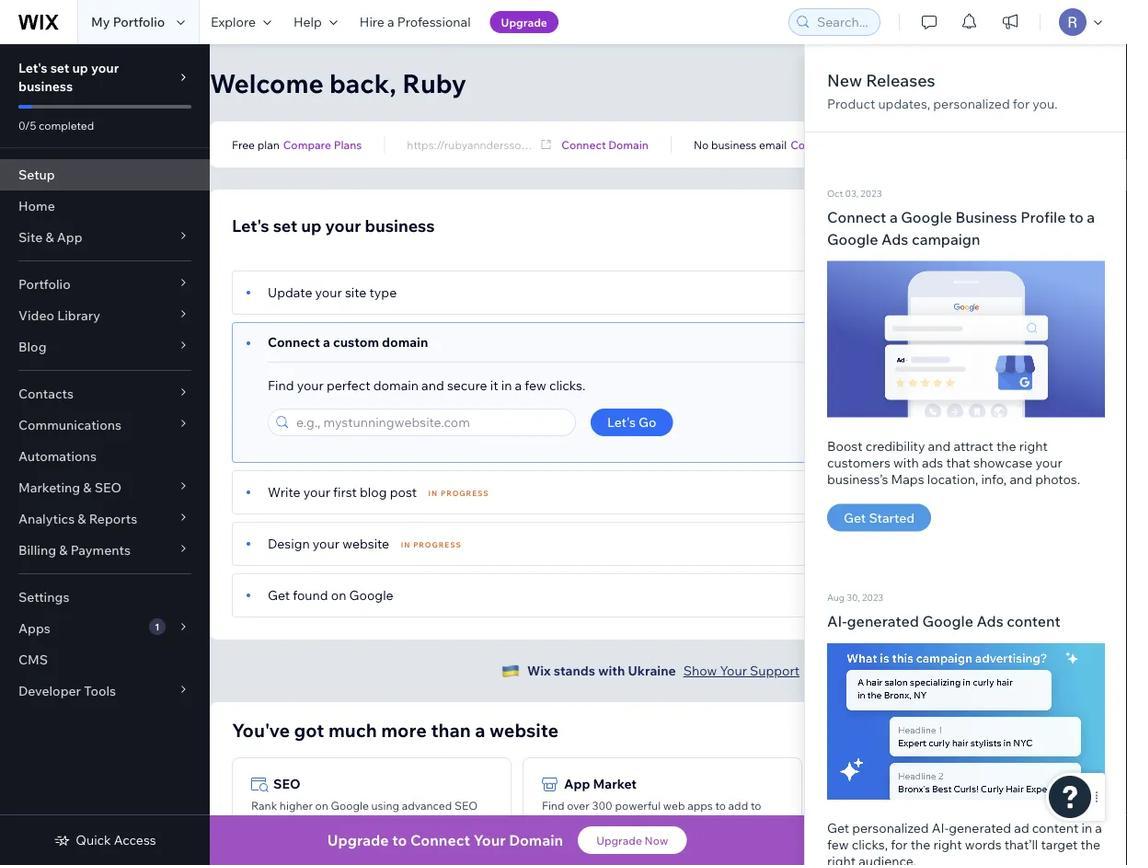 Task type: vqa. For each thing, say whether or not it's contained in the screenshot.
Booking Channels link
no



Task type: locate. For each thing, give the bounding box(es) containing it.
personalized
[[933, 96, 1010, 112], [852, 820, 929, 836]]

2 horizontal spatial the
[[1081, 836, 1101, 853]]

0 vertical spatial get
[[844, 509, 866, 525]]

seo right advanced
[[455, 799, 478, 813]]

seo
[[94, 479, 122, 496], [273, 776, 301, 792], [455, 799, 478, 813]]

0 horizontal spatial app
[[57, 229, 82, 245]]

to down using on the bottom left of the page
[[392, 831, 407, 849]]

showcase
[[974, 454, 1033, 470]]

few left clicks,
[[827, 836, 849, 853]]

for
[[1013, 96, 1030, 112], [891, 836, 908, 853]]

let's set up your business inside sidebar element
[[18, 60, 119, 94]]

1 horizontal spatial upgrade
[[501, 15, 547, 29]]

0 vertical spatial domain
[[382, 334, 428, 350]]

updates,
[[878, 96, 930, 112]]

1 horizontal spatial and
[[928, 438, 951, 454]]

business up type
[[365, 215, 435, 236]]

a
[[387, 14, 394, 30], [890, 208, 898, 226], [1087, 208, 1095, 226], [323, 334, 330, 350], [515, 377, 522, 393], [475, 718, 485, 741], [1095, 820, 1102, 836]]

0 horizontal spatial portfolio
[[18, 276, 71, 292]]

2023 inside oct 03, 2023 connect a google business profile to a google ads campaign
[[861, 187, 882, 199]]

show your support button
[[683, 663, 800, 679]]

0 horizontal spatial seo
[[94, 479, 122, 496]]

connect inside oct 03, 2023 connect a google business profile to a google ads campaign
[[827, 208, 886, 226]]

domain
[[608, 138, 649, 151], [509, 831, 563, 849]]

1 vertical spatial content
[[1032, 820, 1079, 836]]

generated up words
[[949, 820, 1011, 836]]

portfolio right my at left
[[113, 14, 165, 30]]

progress for design your website
[[413, 540, 462, 549]]

analytics & reports
[[18, 511, 137, 527]]

generated down 30,
[[847, 612, 919, 630]]

in down post
[[401, 540, 411, 549]]

2 horizontal spatial let's
[[607, 414, 636, 430]]

1 vertical spatial for
[[891, 836, 908, 853]]

in for design your website
[[401, 540, 411, 549]]

connect down update
[[268, 334, 320, 350]]

ai- left the ad
[[932, 820, 949, 836]]

1 horizontal spatial website
[[490, 718, 559, 741]]

seo down "automations" link
[[94, 479, 122, 496]]

portfolio up video
[[18, 276, 71, 292]]

0 vertical spatial set
[[50, 60, 69, 76]]

in right post
[[428, 489, 438, 498]]

1 horizontal spatial set
[[273, 215, 297, 236]]

connect left portfolio
[[562, 138, 606, 151]]

0 horizontal spatial in
[[401, 540, 411, 549]]

0 horizontal spatial find
[[268, 377, 294, 393]]

let's up update
[[232, 215, 269, 236]]

generated inside aug 30, 2023 ai-generated google ads content
[[847, 612, 919, 630]]

1 vertical spatial domain
[[373, 377, 419, 393]]

your
[[720, 663, 747, 679], [473, 831, 506, 849]]

& up analytics & reports
[[83, 479, 92, 496]]

1 vertical spatial ads
[[977, 612, 1004, 630]]

support
[[750, 663, 800, 679]]

0 vertical spatial business
[[18, 78, 73, 94]]

0 horizontal spatial business
[[18, 78, 73, 94]]

get for get started
[[844, 509, 866, 525]]

secure
[[447, 377, 487, 393]]

domain right perfect
[[373, 377, 419, 393]]

and down the "showcase"
[[1010, 471, 1033, 487]]

set
[[50, 60, 69, 76], [273, 215, 297, 236]]

0 vertical spatial in
[[428, 489, 438, 498]]

apps
[[18, 620, 50, 636]]

business right the no
[[711, 138, 757, 151]]

& for site
[[45, 229, 54, 245]]

site & app
[[18, 229, 82, 245]]

your
[[91, 60, 119, 76], [325, 215, 361, 236], [315, 284, 342, 300], [297, 377, 324, 393], [1036, 454, 1063, 470], [303, 484, 330, 500], [313, 536, 340, 552], [542, 813, 565, 826]]

that'll
[[1005, 836, 1038, 853]]

automations
[[18, 448, 97, 464]]

let's set up your business up completed
[[18, 60, 119, 94]]

in progress down post
[[401, 540, 462, 549]]

in progress for design your website
[[401, 540, 462, 549]]

1 horizontal spatial find
[[542, 799, 565, 813]]

right left words
[[934, 836, 962, 853]]

1 vertical spatial progress
[[413, 540, 462, 549]]

1 vertical spatial in
[[1082, 820, 1092, 836]]

for up audience.
[[891, 836, 908, 853]]

releases
[[866, 69, 935, 90]]

& right site
[[45, 229, 54, 245]]

Search... field
[[812, 9, 874, 35]]

seo inside dropdown button
[[94, 479, 122, 496]]

& inside dropdown button
[[78, 511, 86, 527]]

get for get personalized ai-generated ad content in a few clicks, for the right words that'll target the right audience.
[[827, 820, 849, 836]]

welcome back, ruby
[[210, 67, 466, 99]]

setup link
[[0, 159, 210, 190]]

welcome
[[210, 67, 324, 99]]

on inside rank higher on google using advanced seo tools.
[[315, 799, 328, 813]]

1 vertical spatial generated
[[949, 820, 1011, 836]]

ads
[[922, 454, 943, 470]]

let's set up your business up update your site type at top left
[[232, 215, 435, 236]]

oct 03, 2023 connect a google business profile to a google ads campaign
[[827, 187, 1095, 248]]

& left reports
[[78, 511, 86, 527]]

2 vertical spatial let's
[[607, 414, 636, 430]]

0 horizontal spatial for
[[891, 836, 908, 853]]

a inside get personalized ai-generated ad content in a few clicks, for the right words that'll target the right audience.
[[1095, 820, 1102, 836]]

to right profile
[[1069, 208, 1084, 226]]

get inside get personalized ai-generated ad content in a few clicks, for the right words that'll target the right audience.
[[827, 820, 849, 836]]

video
[[18, 307, 54, 323]]

2023 right 03,
[[861, 187, 882, 199]]

for inside get personalized ai-generated ad content in a few clicks, for the right words that'll target the right audience.
[[891, 836, 908, 853]]

0 vertical spatial domain
[[608, 138, 649, 151]]

personalized up clicks,
[[852, 820, 929, 836]]

and left "secure"
[[422, 377, 444, 393]]

your left site.
[[542, 813, 565, 826]]

0 vertical spatial app
[[57, 229, 82, 245]]

set up update
[[273, 215, 297, 236]]

1 horizontal spatial up
[[301, 215, 322, 236]]

on
[[331, 587, 346, 603], [315, 799, 328, 813]]

that
[[946, 454, 971, 470]]

1 vertical spatial and
[[928, 438, 951, 454]]

30,
[[847, 592, 860, 603]]

1 vertical spatial your
[[473, 831, 506, 849]]

0 vertical spatial right
[[1019, 438, 1048, 454]]

2023 right 30,
[[862, 592, 884, 603]]

stands
[[554, 663, 595, 679]]

you've got much more than a website
[[232, 718, 559, 741]]

with right stands
[[598, 663, 625, 679]]

to right add
[[751, 799, 761, 813]]

portfolio inside dropdown button
[[18, 276, 71, 292]]

personalized right the "updates,"
[[933, 96, 1010, 112]]

content inside aug 30, 2023 ai-generated google ads content
[[1007, 612, 1061, 630]]

few
[[525, 377, 546, 393], [827, 836, 849, 853]]

1 horizontal spatial the
[[997, 438, 1017, 454]]

perfect
[[327, 377, 371, 393]]

0 horizontal spatial generated
[[847, 612, 919, 630]]

write
[[268, 484, 301, 500]]

0 horizontal spatial on
[[315, 799, 328, 813]]

in for write your first blog post
[[428, 489, 438, 498]]

maps
[[891, 471, 924, 487]]

boost credibility and attract the right customers with ads that showcase your business's maps location, info, and photos.
[[827, 438, 1080, 487]]

site.
[[567, 813, 588, 826]]

& for analytics
[[78, 511, 86, 527]]

site
[[18, 229, 43, 245]]

photos.
[[1035, 471, 1080, 487]]

quick
[[76, 832, 111, 848]]

1 horizontal spatial app
[[564, 776, 590, 792]]

few left clicks.
[[525, 377, 546, 393]]

and
[[422, 377, 444, 393], [928, 438, 951, 454], [1010, 471, 1033, 487]]

with
[[894, 454, 919, 470], [598, 663, 625, 679]]

connect down 03,
[[827, 208, 886, 226]]

ai- down aug on the bottom of the page
[[827, 612, 847, 630]]

tools.
[[251, 813, 279, 826]]

find inside find over 300 powerful web apps to add to your site.
[[542, 799, 565, 813]]

0 horizontal spatial your
[[473, 831, 506, 849]]

website down the wix
[[490, 718, 559, 741]]

& inside popup button
[[59, 542, 68, 558]]

video library
[[18, 307, 100, 323]]

business
[[18, 78, 73, 94], [711, 138, 757, 151], [365, 215, 435, 236]]

let's inside sidebar element
[[18, 60, 47, 76]]

0 vertical spatial your
[[720, 663, 747, 679]]

plan
[[257, 138, 280, 151]]

oct
[[827, 187, 843, 199]]

on right "found"
[[331, 587, 346, 603]]

0 horizontal spatial let's
[[18, 60, 47, 76]]

1 vertical spatial domain
[[509, 831, 563, 849]]

0 vertical spatial up
[[72, 60, 88, 76]]

1 horizontal spatial right
[[934, 836, 962, 853]]

right down clicks,
[[827, 853, 856, 865]]

the up audience.
[[911, 836, 931, 853]]

your down my at left
[[91, 60, 119, 76]]

ai-
[[827, 612, 847, 630], [932, 820, 949, 836]]

2 horizontal spatial right
[[1019, 438, 1048, 454]]

upgrade button
[[490, 11, 558, 33]]

business up 0/5 completed in the left top of the page
[[18, 78, 73, 94]]

seo inside rank higher on google using advanced seo tools.
[[455, 799, 478, 813]]

0 horizontal spatial in
[[501, 377, 512, 393]]

first
[[333, 484, 357, 500]]

app inside site & app dropdown button
[[57, 229, 82, 245]]

up up completed
[[72, 60, 88, 76]]

upgrade down rank higher on google using advanced seo tools.
[[327, 831, 389, 849]]

progress down post
[[413, 540, 462, 549]]

0 horizontal spatial the
[[911, 836, 931, 853]]

in right the ad
[[1082, 820, 1092, 836]]

settings
[[18, 589, 69, 605]]

1 vertical spatial on
[[315, 799, 328, 813]]

connect
[[562, 138, 606, 151], [791, 138, 835, 151], [827, 208, 886, 226], [268, 334, 320, 350], [410, 831, 470, 849]]

on right higher
[[315, 799, 328, 813]]

1 horizontal spatial business
[[365, 215, 435, 236]]

wix stands with ukraine show your support
[[527, 663, 800, 679]]

let's inside button
[[607, 414, 636, 430]]

contacts
[[18, 386, 74, 402]]

1 horizontal spatial with
[[894, 454, 919, 470]]

blog
[[360, 484, 387, 500]]

1 vertical spatial right
[[934, 836, 962, 853]]

0 vertical spatial 2023
[[861, 187, 882, 199]]

get found on google
[[268, 587, 394, 603]]

for left you.
[[1013, 96, 1030, 112]]

0 vertical spatial ads
[[882, 230, 909, 248]]

in progress right post
[[428, 489, 489, 498]]

& right billing
[[59, 542, 68, 558]]

1 vertical spatial in progress
[[401, 540, 462, 549]]

website down blog
[[342, 536, 389, 552]]

2 horizontal spatial seo
[[455, 799, 478, 813]]

1 vertical spatial few
[[827, 836, 849, 853]]

upgrade left now
[[596, 833, 642, 847]]

0 vertical spatial content
[[1007, 612, 1061, 630]]

1 vertical spatial let's
[[232, 215, 269, 236]]

1 horizontal spatial ai-
[[932, 820, 949, 836]]

1 horizontal spatial portfolio
[[113, 14, 165, 30]]

web
[[663, 799, 685, 813]]

set up 0/5 completed in the left top of the page
[[50, 60, 69, 76]]

0 vertical spatial find
[[268, 377, 294, 393]]

wix
[[527, 663, 551, 679]]

in right it
[[501, 377, 512, 393]]

the up the "showcase"
[[997, 438, 1017, 454]]

domain for custom
[[382, 334, 428, 350]]

customers
[[827, 454, 891, 470]]

0 horizontal spatial let's set up your business
[[18, 60, 119, 94]]

0 horizontal spatial and
[[422, 377, 444, 393]]

1 horizontal spatial let's set up your business
[[232, 215, 435, 236]]

connect link
[[791, 136, 835, 153]]

0 vertical spatial website
[[342, 536, 389, 552]]

with up maps
[[894, 454, 919, 470]]

the
[[997, 438, 1017, 454], [911, 836, 931, 853], [1081, 836, 1101, 853]]

your up photos.
[[1036, 454, 1063, 470]]

developer
[[18, 683, 81, 699]]

1 horizontal spatial generated
[[949, 820, 1011, 836]]

let's up 0/5
[[18, 60, 47, 76]]

2 vertical spatial business
[[365, 215, 435, 236]]

0 vertical spatial on
[[331, 587, 346, 603]]

app right site
[[57, 229, 82, 245]]

seo up higher
[[273, 776, 301, 792]]

0 vertical spatial few
[[525, 377, 546, 393]]

communications
[[18, 417, 122, 433]]

connect a custom domain
[[268, 334, 428, 350]]

0 vertical spatial in progress
[[428, 489, 489, 498]]

0 vertical spatial for
[[1013, 96, 1030, 112]]

2 vertical spatial and
[[1010, 471, 1033, 487]]

find left perfect
[[268, 377, 294, 393]]

app up over
[[564, 776, 590, 792]]

your left perfect
[[297, 377, 324, 393]]

1 vertical spatial 2023
[[862, 592, 884, 603]]

portfolio button
[[0, 269, 210, 300]]

and up ads
[[928, 438, 951, 454]]

sidebar element
[[0, 44, 210, 865]]

1 vertical spatial in
[[401, 540, 411, 549]]

0 vertical spatial let's
[[18, 60, 47, 76]]

home
[[18, 198, 55, 214]]

1 horizontal spatial in
[[428, 489, 438, 498]]

up up update your site type at top left
[[301, 215, 322, 236]]

ad
[[1014, 820, 1029, 836]]

https://rubyanndersson.wixsite.com/my-portfolio
[[407, 138, 657, 151]]

1 vertical spatial business
[[711, 138, 757, 151]]

my portfolio
[[91, 14, 165, 30]]

1 horizontal spatial few
[[827, 836, 849, 853]]

2 horizontal spatial upgrade
[[596, 833, 642, 847]]

1 horizontal spatial domain
[[608, 138, 649, 151]]

1 vertical spatial get
[[268, 587, 290, 603]]

0 vertical spatial with
[[894, 454, 919, 470]]

ads
[[882, 230, 909, 248], [977, 612, 1004, 630]]

connect down advanced
[[410, 831, 470, 849]]

1 horizontal spatial let's
[[232, 215, 269, 236]]

2 vertical spatial get
[[827, 820, 849, 836]]

for inside new releases product updates, personalized for you.
[[1013, 96, 1030, 112]]

the right target
[[1081, 836, 1101, 853]]

1 vertical spatial set
[[273, 215, 297, 236]]

0 vertical spatial progress
[[441, 489, 489, 498]]

app market
[[564, 776, 637, 792]]

progress right post
[[441, 489, 489, 498]]

1 vertical spatial website
[[490, 718, 559, 741]]

0 horizontal spatial upgrade
[[327, 831, 389, 849]]

upgrade right professional
[[501, 15, 547, 29]]

using
[[371, 799, 399, 813]]

2023 inside aug 30, 2023 ai-generated google ads content
[[862, 592, 884, 603]]

0 horizontal spatial personalized
[[852, 820, 929, 836]]

to left add
[[715, 799, 726, 813]]

1 vertical spatial find
[[542, 799, 565, 813]]

explore
[[211, 14, 256, 30]]

personalized inside new releases product updates, personalized for you.
[[933, 96, 1010, 112]]

1 vertical spatial up
[[301, 215, 322, 236]]

domain up find your perfect domain and secure it in a few clicks.
[[382, 334, 428, 350]]

find left over
[[542, 799, 565, 813]]

ukraine
[[628, 663, 676, 679]]

let's left go
[[607, 414, 636, 430]]

in
[[428, 489, 438, 498], [401, 540, 411, 549]]

in progress for write your first blog post
[[428, 489, 489, 498]]

1 horizontal spatial your
[[720, 663, 747, 679]]

right up the "showcase"
[[1019, 438, 1048, 454]]

generated inside get personalized ai-generated ad content in a few clicks, for the right words that'll target the right audience.
[[949, 820, 1011, 836]]

update your site type
[[268, 284, 397, 300]]

&
[[45, 229, 54, 245], [83, 479, 92, 496], [78, 511, 86, 527], [59, 542, 68, 558]]



Task type: describe. For each thing, give the bounding box(es) containing it.
the inside boost credibility and attract the right customers with ads that showcase your business's maps location, info, and photos.
[[997, 438, 1017, 454]]

ai- inside get personalized ai-generated ad content in a few clicks, for the right words that'll target the right audience.
[[932, 820, 949, 836]]

0 horizontal spatial domain
[[509, 831, 563, 849]]

on for higher
[[315, 799, 328, 813]]

your up update your site type at top left
[[325, 215, 361, 236]]

1 vertical spatial with
[[598, 663, 625, 679]]

find for find over 300 powerful web apps to add to your site.
[[542, 799, 565, 813]]

0 vertical spatial portfolio
[[113, 14, 165, 30]]

e.g., mystunningwebsite.com field
[[291, 409, 570, 435]]

profile
[[1021, 208, 1066, 226]]

https://rubyanndersson.wixsite.com/my-
[[407, 138, 613, 151]]

domain for perfect
[[373, 377, 419, 393]]

content inside get personalized ai-generated ad content in a few clicks, for the right words that'll target the right audience.
[[1032, 820, 1079, 836]]

2 vertical spatial right
[[827, 853, 856, 865]]

0 vertical spatial and
[[422, 377, 444, 393]]

your left the first at the left bottom
[[303, 484, 330, 500]]

ads inside aug 30, 2023 ai-generated google ads content
[[977, 612, 1004, 630]]

ai- inside aug 30, 2023 ai-generated google ads content
[[827, 612, 847, 630]]

in inside get personalized ai-generated ad content in a few clicks, for the right words that'll target the right audience.
[[1082, 820, 1092, 836]]

attract
[[954, 438, 994, 454]]

analytics
[[18, 511, 75, 527]]

email
[[759, 138, 787, 151]]

post
[[390, 484, 417, 500]]

started
[[869, 509, 915, 525]]

access
[[114, 832, 156, 848]]

campaign
[[912, 230, 980, 248]]

300
[[592, 799, 613, 813]]

upgrade for upgrade
[[501, 15, 547, 29]]

audience.
[[859, 853, 917, 865]]

location,
[[927, 471, 979, 487]]

billing & payments button
[[0, 535, 210, 566]]

completed
[[39, 118, 94, 132]]

words
[[965, 836, 1002, 853]]

progress for write your first blog post
[[441, 489, 489, 498]]

new releases product updates, personalized for you.
[[827, 69, 1058, 112]]

marketing & seo button
[[0, 472, 210, 503]]

connect right email
[[791, 138, 835, 151]]

your inside the let's set up your business
[[91, 60, 119, 76]]

1 horizontal spatial seo
[[273, 776, 301, 792]]

1 vertical spatial app
[[564, 776, 590, 792]]

more
[[381, 718, 427, 741]]

custom
[[333, 334, 379, 350]]

new
[[827, 69, 862, 90]]

setup
[[18, 167, 55, 183]]

info,
[[982, 471, 1007, 487]]

upgrade for upgrade to connect your domain
[[327, 831, 389, 849]]

google inside aug 30, 2023 ai-generated google ads content
[[922, 612, 973, 630]]

get started
[[844, 509, 915, 525]]

video library button
[[0, 300, 210, 331]]

design your website
[[268, 536, 389, 552]]

clicks.
[[549, 377, 586, 393]]

help button
[[282, 0, 349, 44]]

cms link
[[0, 644, 210, 675]]

connect domain
[[562, 138, 649, 151]]

design
[[268, 536, 310, 552]]

business
[[956, 208, 1017, 226]]

up inside the let's set up your business
[[72, 60, 88, 76]]

2023 for connect
[[861, 187, 882, 199]]

google inside rank higher on google using advanced seo tools.
[[331, 799, 369, 813]]

0 horizontal spatial website
[[342, 536, 389, 552]]

your inside boost credibility and attract the right customers with ads that showcase your business's maps location, info, and photos.
[[1036, 454, 1063, 470]]

apps
[[688, 799, 713, 813]]

rank higher on google using advanced seo tools.
[[251, 799, 478, 826]]

business inside the let's set up your business
[[18, 78, 73, 94]]

you've
[[232, 718, 290, 741]]

on for found
[[331, 587, 346, 603]]

set inside the let's set up your business
[[50, 60, 69, 76]]

much
[[328, 718, 377, 741]]

it
[[490, 377, 498, 393]]

aug 30, 2023 ai-generated google ads content
[[827, 592, 1061, 630]]

let's go
[[607, 414, 657, 430]]

connect inside connect domain link
[[562, 138, 606, 151]]

no
[[694, 138, 709, 151]]

site & app button
[[0, 222, 210, 253]]

hire
[[360, 14, 385, 30]]

free plan compare plans
[[232, 138, 362, 151]]

target
[[1041, 836, 1078, 853]]

find your perfect domain and secure it in a few clicks.
[[268, 377, 586, 393]]

advanced
[[402, 799, 452, 813]]

payments
[[71, 542, 131, 558]]

get for get found on google
[[268, 587, 290, 603]]

2023 for ai-
[[862, 592, 884, 603]]

your inside find over 300 powerful web apps to add to your site.
[[542, 813, 565, 826]]

compare
[[283, 138, 331, 151]]

library
[[57, 307, 100, 323]]

0 vertical spatial in
[[501, 377, 512, 393]]

got
[[294, 718, 324, 741]]

1
[[155, 621, 160, 632]]

aug
[[827, 592, 845, 603]]

credibility
[[866, 438, 925, 454]]

personalized inside get personalized ai-generated ad content in a few clicks, for the right words that'll target the right audience.
[[852, 820, 929, 836]]

no business email connect
[[694, 138, 835, 151]]

reports
[[89, 511, 137, 527]]

found
[[293, 587, 328, 603]]

find for find your perfect domain and secure it in a few clicks.
[[268, 377, 294, 393]]

business's
[[827, 471, 888, 487]]

1 vertical spatial let's set up your business
[[232, 215, 435, 236]]

marketing & seo
[[18, 479, 122, 496]]

hire a professional
[[360, 14, 471, 30]]

developer tools
[[18, 683, 116, 699]]

few inside get personalized ai-generated ad content in a few clicks, for the right words that'll target the right audience.
[[827, 836, 849, 853]]

right inside boost credibility and attract the right customers with ads that showcase your business's maps location, info, and photos.
[[1019, 438, 1048, 454]]

& for billing
[[59, 542, 68, 558]]

get personalized ai-generated ad content in a few clicks, for the right words that'll target the right audience.
[[827, 820, 1102, 865]]

& for marketing
[[83, 479, 92, 496]]

upgrade for upgrade now
[[596, 833, 642, 847]]

2 horizontal spatial business
[[711, 138, 757, 151]]

with inside boost credibility and attract the right customers with ads that showcase your business's maps location, info, and photos.
[[894, 454, 919, 470]]

to inside oct 03, 2023 connect a google business profile to a google ads campaign
[[1069, 208, 1084, 226]]

let's go button
[[591, 409, 673, 436]]

ruby
[[402, 67, 466, 99]]

your left the site
[[315, 284, 342, 300]]

ads inside oct 03, 2023 connect a google business profile to a google ads campaign
[[882, 230, 909, 248]]

analytics & reports button
[[0, 503, 210, 535]]

quick access button
[[54, 832, 156, 848]]

blog
[[18, 339, 46, 355]]

upgrade to connect your domain
[[327, 831, 563, 849]]

contacts button
[[0, 378, 210, 409]]

home link
[[0, 190, 210, 222]]

communications button
[[0, 409, 210, 441]]

cms
[[18, 652, 48, 668]]

write your first blog post
[[268, 484, 417, 500]]

your right design
[[313, 536, 340, 552]]

find over 300 powerful web apps to add to your site.
[[542, 799, 761, 826]]

03,
[[845, 187, 859, 199]]

rank
[[251, 799, 277, 813]]



